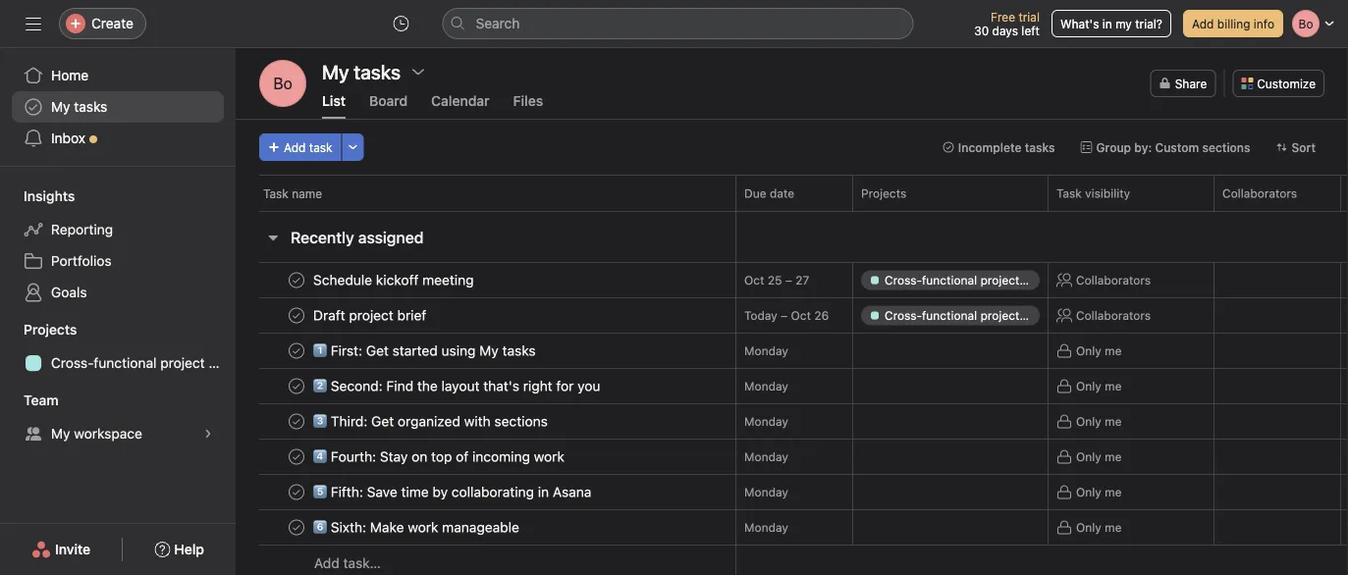 Task type: locate. For each thing, give the bounding box(es) containing it.
1 completed image from the top
[[285, 269, 308, 292]]

1 my from the top
[[51, 99, 70, 115]]

functional
[[94, 355, 157, 371]]

1 vertical spatial collaborators
[[1077, 274, 1151, 287]]

1 only from the top
[[1077, 344, 1102, 358]]

3 completed checkbox from the top
[[285, 339, 308, 363]]

goals
[[51, 284, 87, 301]]

5 completed checkbox from the top
[[285, 481, 308, 504]]

1️⃣ First: Get started using My tasks text field
[[309, 341, 542, 361]]

projects element
[[0, 312, 236, 383]]

6 only from the top
[[1077, 521, 1102, 535]]

completed checkbox inside 1️⃣ first: get started using my tasks cell
[[285, 339, 308, 363]]

completed image inside 4️⃣ fourth: stay on top of incoming work cell
[[285, 446, 308, 469]]

only me for linked projects for 4️⃣ fourth: stay on top of incoming work cell
[[1077, 450, 1122, 464]]

help button
[[142, 532, 217, 568]]

0 horizontal spatial tasks
[[74, 99, 107, 115]]

3 only me from the top
[[1077, 415, 1122, 429]]

completed image for 2️⃣ second: find the layout that's right for you text box
[[285, 375, 308, 398]]

me for linked projects for 4️⃣ fourth: stay on top of incoming work cell
[[1105, 450, 1122, 464]]

project
[[160, 355, 205, 371]]

only me for linked projects for 6️⃣ sixth: make work manageable cell
[[1077, 521, 1122, 535]]

2 me from the top
[[1105, 380, 1122, 393]]

4 monday from the top
[[745, 450, 789, 464]]

0 horizontal spatial add
[[284, 140, 306, 154]]

task for task name
[[263, 187, 289, 200]]

portfolios
[[51, 253, 112, 269]]

2 completed checkbox from the top
[[285, 446, 308, 469]]

board link
[[369, 93, 408, 119]]

3 completed image from the top
[[285, 339, 308, 363]]

collaborators
[[1223, 187, 1298, 200], [1077, 274, 1151, 287], [1077, 309, 1151, 323]]

2 horizontal spatial add
[[1193, 17, 1215, 30]]

5 completed image from the top
[[285, 446, 308, 469]]

completed image inside schedule kickoff meeting cell
[[285, 269, 308, 292]]

board
[[369, 93, 408, 109]]

3 monday from the top
[[745, 415, 789, 429]]

monday
[[745, 344, 789, 358], [745, 380, 789, 393], [745, 415, 789, 429], [745, 450, 789, 464], [745, 486, 789, 500], [745, 521, 789, 535]]

task…
[[343, 556, 381, 572]]

due
[[745, 187, 767, 200]]

completed image inside 1️⃣ first: get started using my tasks cell
[[285, 339, 308, 363]]

monday for "5️⃣ fifth: save time by collaborating in asana" cell
[[745, 486, 789, 500]]

5 only me from the top
[[1077, 486, 1122, 500]]

0 vertical spatial tasks
[[74, 99, 107, 115]]

25
[[768, 274, 782, 287]]

linked projects for 6️⃣ sixth: make work manageable cell
[[853, 510, 1049, 546]]

share
[[1176, 77, 1208, 90]]

completed image for 5️⃣ fifth: save time by collaborating in asana text field
[[285, 481, 308, 504]]

only me for linked projects for 1️⃣ first: get started using my tasks cell
[[1077, 344, 1122, 358]]

2 only from the top
[[1077, 380, 1102, 393]]

completed checkbox inside "5️⃣ fifth: save time by collaborating in asana" cell
[[285, 481, 308, 504]]

add for add task
[[284, 140, 306, 154]]

2 vertical spatial collaborators
[[1077, 309, 1151, 323]]

1 horizontal spatial projects
[[862, 187, 907, 200]]

4 completed image from the top
[[285, 375, 308, 398]]

5 me from the top
[[1105, 486, 1122, 500]]

monday for "3️⃣ third: get organized with sections" cell
[[745, 415, 789, 429]]

monday for 6️⃣ sixth: make work manageable cell
[[745, 521, 789, 535]]

2 completed checkbox from the top
[[285, 304, 308, 328]]

tasks
[[74, 99, 107, 115], [1025, 140, 1056, 154]]

1 vertical spatial completed image
[[285, 481, 308, 504]]

see details, my workspace image
[[202, 428, 214, 440]]

0 horizontal spatial task
[[263, 187, 289, 200]]

completed checkbox inside 2️⃣ second: find the layout that's right for you cell
[[285, 375, 308, 398]]

my tasks
[[51, 99, 107, 115]]

projects inside dropdown button
[[24, 322, 77, 338]]

me for linked projects for 2️⃣ second: find the layout that's right for you cell
[[1105, 380, 1122, 393]]

completed checkbox inside schedule kickoff meeting cell
[[285, 269, 308, 292]]

1 horizontal spatial task
[[1057, 187, 1082, 200]]

insights
[[24, 188, 75, 204]]

3 me from the top
[[1105, 415, 1122, 429]]

tasks right incomplete
[[1025, 140, 1056, 154]]

add left task
[[284, 140, 306, 154]]

list
[[322, 93, 346, 109]]

0 vertical spatial completed checkbox
[[285, 375, 308, 398]]

0 vertical spatial completed image
[[285, 410, 308, 434]]

my inside teams element
[[51, 426, 70, 442]]

completed image for the 3️⃣ third: get organized with sections "text box"
[[285, 410, 308, 434]]

4 only from the top
[[1077, 450, 1102, 464]]

me
[[1105, 344, 1122, 358], [1105, 380, 1122, 393], [1105, 415, 1122, 429], [1105, 450, 1122, 464], [1105, 486, 1122, 500], [1105, 521, 1122, 535]]

linked projects for 1️⃣ first: get started using my tasks cell
[[853, 333, 1049, 369]]

search button
[[443, 8, 914, 39]]

2 vertical spatial completed checkbox
[[285, 516, 308, 540]]

add inside row
[[314, 556, 340, 572]]

completed checkbox inside 4️⃣ fourth: stay on top of incoming work cell
[[285, 446, 308, 469]]

30
[[975, 24, 989, 37]]

Completed checkbox
[[285, 269, 308, 292], [285, 304, 308, 328], [285, 339, 308, 363], [285, 410, 308, 434], [285, 481, 308, 504]]

my workspace
[[51, 426, 142, 442]]

3 only from the top
[[1077, 415, 1102, 429]]

add left "billing"
[[1193, 17, 1215, 30]]

3 completed image from the top
[[285, 516, 308, 540]]

Draft project brief text field
[[309, 306, 433, 326]]

2 only me from the top
[[1077, 380, 1122, 393]]

collapse task list for this section image
[[265, 230, 281, 246]]

1️⃣ first: get started using my tasks cell
[[236, 333, 737, 369]]

2 completed image from the top
[[285, 481, 308, 504]]

1 completed checkbox from the top
[[285, 375, 308, 398]]

hide sidebar image
[[26, 16, 41, 31]]

6 only me from the top
[[1077, 521, 1122, 535]]

6️⃣ sixth: make work manageable cell
[[236, 510, 737, 546]]

2 task from the left
[[1057, 187, 1082, 200]]

Completed checkbox
[[285, 375, 308, 398], [285, 446, 308, 469], [285, 516, 308, 540]]

oct 25 – 27
[[745, 274, 810, 287]]

2 vertical spatial add
[[314, 556, 340, 572]]

1 horizontal spatial tasks
[[1025, 140, 1056, 154]]

oct left 26
[[791, 309, 811, 323]]

draft project brief cell
[[236, 298, 737, 334]]

completed image inside 6️⃣ sixth: make work manageable cell
[[285, 516, 308, 540]]

completed checkbox inside 6️⃣ sixth: make work manageable cell
[[285, 516, 308, 540]]

2 completed image from the top
[[285, 304, 308, 328]]

only for linked projects for 4️⃣ fourth: stay on top of incoming work cell
[[1077, 450, 1102, 464]]

only me for linked projects for 5️⃣ fifth: save time by collaborating in asana cell
[[1077, 486, 1122, 500]]

team
[[24, 392, 59, 409]]

4️⃣ Fourth: Stay on top of incoming work text field
[[309, 447, 571, 467]]

today – oct 26
[[745, 309, 829, 323]]

completed checkbox inside the draft project brief cell
[[285, 304, 308, 328]]

add
[[1193, 17, 1215, 30], [284, 140, 306, 154], [314, 556, 340, 572]]

1 vertical spatial completed checkbox
[[285, 446, 308, 469]]

1 vertical spatial tasks
[[1025, 140, 1056, 154]]

completed image inside the draft project brief cell
[[285, 304, 308, 328]]

team button
[[0, 391, 59, 411]]

1 completed checkbox from the top
[[285, 269, 308, 292]]

task visibility
[[1057, 187, 1131, 200]]

task left visibility on the top of the page
[[1057, 187, 1082, 200]]

task
[[263, 187, 289, 200], [1057, 187, 1082, 200]]

task
[[309, 140, 333, 154]]

0 vertical spatial my
[[51, 99, 70, 115]]

1 horizontal spatial add
[[314, 556, 340, 572]]

– left 27
[[786, 274, 793, 287]]

0 vertical spatial add
[[1193, 17, 1215, 30]]

my down team
[[51, 426, 70, 442]]

only for linked projects for 6️⃣ sixth: make work manageable cell
[[1077, 521, 1102, 535]]

create button
[[59, 8, 146, 39]]

1 task from the left
[[263, 187, 289, 200]]

files
[[513, 93, 543, 109]]

tasks inside incomplete tasks dropdown button
[[1025, 140, 1056, 154]]

1 completed image from the top
[[285, 410, 308, 434]]

5 only from the top
[[1077, 486, 1102, 500]]

completed checkbox for the 3️⃣ third: get organized with sections "text box"
[[285, 410, 308, 434]]

oct left 25
[[745, 274, 765, 287]]

0 horizontal spatial oct
[[745, 274, 765, 287]]

1 me from the top
[[1105, 344, 1122, 358]]

2️⃣ Second: Find the layout that's right for you text field
[[309, 377, 607, 396]]

1 vertical spatial –
[[781, 309, 788, 323]]

task left name
[[263, 187, 289, 200]]

my inside global element
[[51, 99, 70, 115]]

add for add task…
[[314, 556, 340, 572]]

details image
[[712, 451, 724, 463]]

monday for 2️⃣ second: find the layout that's right for you cell
[[745, 380, 789, 393]]

what's
[[1061, 17, 1100, 30]]

info
[[1254, 17, 1275, 30]]

add billing info button
[[1184, 10, 1284, 37]]

add task… button
[[314, 553, 381, 575]]

completed image inside "5️⃣ fifth: save time by collaborating in asana" cell
[[285, 481, 308, 504]]

share button
[[1151, 70, 1216, 97]]

inbox
[[51, 130, 86, 146]]

6 monday from the top
[[745, 521, 789, 535]]

1 monday from the top
[[745, 344, 789, 358]]

1 vertical spatial add
[[284, 140, 306, 154]]

2️⃣ second: find the layout that's right for you cell
[[236, 368, 737, 405]]

only for linked projects for 3️⃣ third: get organized with sections cell
[[1077, 415, 1102, 429]]

6 me from the top
[[1105, 521, 1122, 535]]

me for linked projects for 1️⃣ first: get started using my tasks cell
[[1105, 344, 1122, 358]]

only me
[[1077, 344, 1122, 358], [1077, 380, 1122, 393], [1077, 415, 1122, 429], [1077, 450, 1122, 464], [1077, 486, 1122, 500], [1077, 521, 1122, 535]]

2 vertical spatial completed image
[[285, 516, 308, 540]]

5 monday from the top
[[745, 486, 789, 500]]

projects
[[862, 187, 907, 200], [24, 322, 77, 338]]

create
[[91, 15, 134, 31]]

trial
[[1019, 10, 1040, 24]]

reporting
[[51, 222, 113, 238]]

my up "inbox"
[[51, 99, 70, 115]]

completed image inside 2️⃣ second: find the layout that's right for you cell
[[285, 375, 308, 398]]

oct
[[745, 274, 765, 287], [791, 309, 811, 323]]

monday for 4️⃣ fourth: stay on top of incoming work cell
[[745, 450, 789, 464]]

1 vertical spatial my
[[51, 426, 70, 442]]

my
[[1116, 17, 1133, 30]]

projects button
[[0, 320, 77, 340]]

row containing oct 25
[[236, 262, 1349, 299]]

task inside column header
[[263, 187, 289, 200]]

my
[[51, 99, 70, 115], [51, 426, 70, 442]]

completed checkbox for 2️⃣ second: find the layout that's right for you text box
[[285, 375, 308, 398]]

add task
[[284, 140, 333, 154]]

completed checkbox inside "3️⃣ third: get organized with sections" cell
[[285, 410, 308, 434]]

sort button
[[1268, 134, 1325, 161]]

–
[[786, 274, 793, 287], [781, 309, 788, 323]]

1 horizontal spatial oct
[[791, 309, 811, 323]]

1 only me from the top
[[1077, 344, 1122, 358]]

cross-functional project plan
[[51, 355, 236, 371]]

list link
[[322, 93, 346, 119]]

recently
[[291, 228, 354, 247]]

inbox link
[[12, 123, 224, 154]]

linked projects for 3️⃣ third: get organized with sections cell
[[853, 404, 1049, 440]]

only me for linked projects for 2️⃣ second: find the layout that's right for you cell
[[1077, 380, 1122, 393]]

incomplete
[[959, 140, 1022, 154]]

more actions image
[[347, 141, 359, 153]]

completed image
[[285, 269, 308, 292], [285, 304, 308, 328], [285, 339, 308, 363], [285, 375, 308, 398], [285, 446, 308, 469]]

billing
[[1218, 17, 1251, 30]]

row
[[236, 175, 1349, 211], [259, 210, 1349, 212], [236, 262, 1349, 299], [236, 298, 1349, 334], [236, 333, 1349, 369], [236, 368, 1349, 405], [236, 404, 1349, 440], [236, 439, 1349, 475], [236, 474, 1349, 511], [236, 510, 1349, 546]]

tasks inside my tasks link
[[74, 99, 107, 115]]

only for linked projects for 5️⃣ fifth: save time by collaborating in asana cell
[[1077, 486, 1102, 500]]

4 completed checkbox from the top
[[285, 410, 308, 434]]

completed image inside "3️⃣ third: get organized with sections" cell
[[285, 410, 308, 434]]

invite
[[55, 542, 91, 558]]

27
[[796, 274, 810, 287]]

schedule kickoff meeting cell
[[236, 262, 737, 299]]

0 horizontal spatial projects
[[24, 322, 77, 338]]

reporting link
[[12, 214, 224, 246]]

4 me from the top
[[1105, 450, 1122, 464]]

3 completed checkbox from the top
[[285, 516, 308, 540]]

only
[[1077, 344, 1102, 358], [1077, 380, 1102, 393], [1077, 415, 1102, 429], [1077, 450, 1102, 464], [1077, 486, 1102, 500], [1077, 521, 1102, 535]]

– right today
[[781, 309, 788, 323]]

completed image
[[285, 410, 308, 434], [285, 481, 308, 504], [285, 516, 308, 540]]

tasks down home
[[74, 99, 107, 115]]

2 monday from the top
[[745, 380, 789, 393]]

1 vertical spatial projects
[[24, 322, 77, 338]]

2 my from the top
[[51, 426, 70, 442]]

4️⃣ fourth: stay on top of incoming work cell
[[236, 439, 737, 475]]

my workspace link
[[12, 418, 224, 450]]

add left 'task…'
[[314, 556, 340, 572]]

0 vertical spatial –
[[786, 274, 793, 287]]

row containing task name
[[236, 175, 1349, 211]]

4 only me from the top
[[1077, 450, 1122, 464]]

recently assigned
[[291, 228, 424, 247]]



Task type: vqa. For each thing, say whether or not it's contained in the screenshot.
2️⃣ SECOND: FIND THE LAYOUT THAT'S RIGHT FOR YOU cell's Monday
yes



Task type: describe. For each thing, give the bounding box(es) containing it.
completed checkbox for 5️⃣ fifth: save time by collaborating in asana text field
[[285, 481, 308, 504]]

add for add billing info
[[1193, 17, 1215, 30]]

linked projects for 4️⃣ fourth: stay on top of incoming work cell
[[853, 439, 1049, 475]]

sort
[[1292, 140, 1316, 154]]

insights element
[[0, 179, 236, 312]]

workspace
[[74, 426, 142, 442]]

monday for 1️⃣ first: get started using my tasks cell
[[745, 344, 789, 358]]

completed checkbox for 1️⃣ first: get started using my tasks text box
[[285, 339, 308, 363]]

due date
[[745, 187, 795, 200]]

group by: custom sections button
[[1072, 134, 1260, 161]]

completed checkbox for 6️⃣ sixth: make work manageable text box
[[285, 516, 308, 540]]

what's in my trial? button
[[1052, 10, 1172, 37]]

3️⃣ Third: Get organized with sections text field
[[309, 412, 554, 432]]

tasks for incomplete tasks
[[1025, 140, 1056, 154]]

bo button
[[259, 60, 306, 107]]

by:
[[1135, 140, 1152, 154]]

5️⃣ Fifth: Save time by collaborating in Asana text field
[[309, 483, 598, 502]]

completed checkbox for draft project brief text box
[[285, 304, 308, 328]]

my tasks link
[[12, 91, 224, 123]]

3️⃣ third: get organized with sections cell
[[236, 404, 737, 440]]

sections
[[1203, 140, 1251, 154]]

insights button
[[0, 187, 75, 206]]

files link
[[513, 93, 543, 119]]

search
[[476, 15, 520, 31]]

recently assigned button
[[291, 220, 424, 255]]

visibility
[[1086, 187, 1131, 200]]

my for my tasks
[[51, 99, 70, 115]]

completed image for 4️⃣ fourth: stay on top of incoming work text box
[[285, 446, 308, 469]]

customize
[[1258, 77, 1316, 90]]

only me for linked projects for 3️⃣ third: get organized with sections cell
[[1077, 415, 1122, 429]]

home link
[[12, 60, 224, 91]]

collaborators for 26
[[1077, 309, 1151, 323]]

0 vertical spatial oct
[[745, 274, 765, 287]]

task for task visibility
[[1057, 187, 1082, 200]]

5️⃣ fifth: save time by collaborating in asana cell
[[236, 474, 737, 511]]

trial?
[[1136, 17, 1163, 30]]

completed image for 1️⃣ first: get started using my tasks text box
[[285, 339, 308, 363]]

search list box
[[443, 8, 914, 39]]

only for linked projects for 1️⃣ first: get started using my tasks cell
[[1077, 344, 1102, 358]]

completed image for draft project brief text box
[[285, 304, 308, 328]]

linked projects for 5️⃣ fifth: save time by collaborating in asana cell
[[853, 474, 1049, 511]]

move tasks between sections image
[[677, 451, 689, 463]]

show options image
[[411, 64, 426, 80]]

in
[[1103, 17, 1113, 30]]

teams element
[[0, 383, 236, 454]]

today
[[745, 309, 778, 323]]

0 vertical spatial projects
[[862, 187, 907, 200]]

row containing today
[[236, 298, 1349, 334]]

6️⃣ Sixth: Make work manageable text field
[[309, 518, 525, 538]]

header recently assigned tree grid
[[236, 262, 1349, 576]]

invite button
[[19, 532, 103, 568]]

add billing info
[[1193, 17, 1275, 30]]

days
[[993, 24, 1019, 37]]

add task… row
[[236, 545, 1349, 576]]

Schedule kickoff meeting text field
[[309, 271, 480, 290]]

custom
[[1156, 140, 1200, 154]]

my tasks
[[322, 60, 401, 83]]

what's in my trial?
[[1061, 17, 1163, 30]]

task name column header
[[259, 175, 742, 211]]

collaborators for 27
[[1077, 274, 1151, 287]]

incomplete tasks
[[959, 140, 1056, 154]]

free
[[991, 10, 1016, 24]]

completed image for 6️⃣ sixth: make work manageable text box
[[285, 516, 308, 540]]

task name
[[263, 187, 322, 200]]

incomplete tasks button
[[934, 134, 1064, 161]]

group
[[1097, 140, 1132, 154]]

group by: custom sections
[[1097, 140, 1251, 154]]

help
[[174, 542, 204, 558]]

my for my workspace
[[51, 426, 70, 442]]

cross-
[[51, 355, 94, 371]]

history image
[[393, 16, 409, 31]]

bo
[[273, 74, 292, 93]]

home
[[51, 67, 89, 84]]

left
[[1022, 24, 1040, 37]]

assigned
[[358, 228, 424, 247]]

completed checkbox for 4️⃣ fourth: stay on top of incoming work text box
[[285, 446, 308, 469]]

cross-functional project plan link
[[12, 348, 236, 379]]

linked projects for 2️⃣ second: find the layout that's right for you cell
[[853, 368, 1049, 405]]

only for linked projects for 2️⃣ second: find the layout that's right for you cell
[[1077, 380, 1102, 393]]

tasks for my tasks
[[74, 99, 107, 115]]

name
[[292, 187, 322, 200]]

global element
[[0, 48, 236, 166]]

portfolios link
[[12, 246, 224, 277]]

me for linked projects for 6️⃣ sixth: make work manageable cell
[[1105, 521, 1122, 535]]

1 vertical spatial oct
[[791, 309, 811, 323]]

date
[[770, 187, 795, 200]]

completed checkbox for "schedule kickoff meeting" text box
[[285, 269, 308, 292]]

plan
[[209, 355, 236, 371]]

calendar
[[431, 93, 490, 109]]

26
[[815, 309, 829, 323]]

add task button
[[259, 134, 342, 161]]

free trial 30 days left
[[975, 10, 1040, 37]]

goals link
[[12, 277, 224, 308]]

me for linked projects for 5️⃣ fifth: save time by collaborating in asana cell
[[1105, 486, 1122, 500]]

completed image for "schedule kickoff meeting" text box
[[285, 269, 308, 292]]

calendar link
[[431, 93, 490, 119]]

0 vertical spatial collaborators
[[1223, 187, 1298, 200]]

me for linked projects for 3️⃣ third: get organized with sections cell
[[1105, 415, 1122, 429]]

add task…
[[314, 556, 381, 572]]

customize button
[[1233, 70, 1325, 97]]



